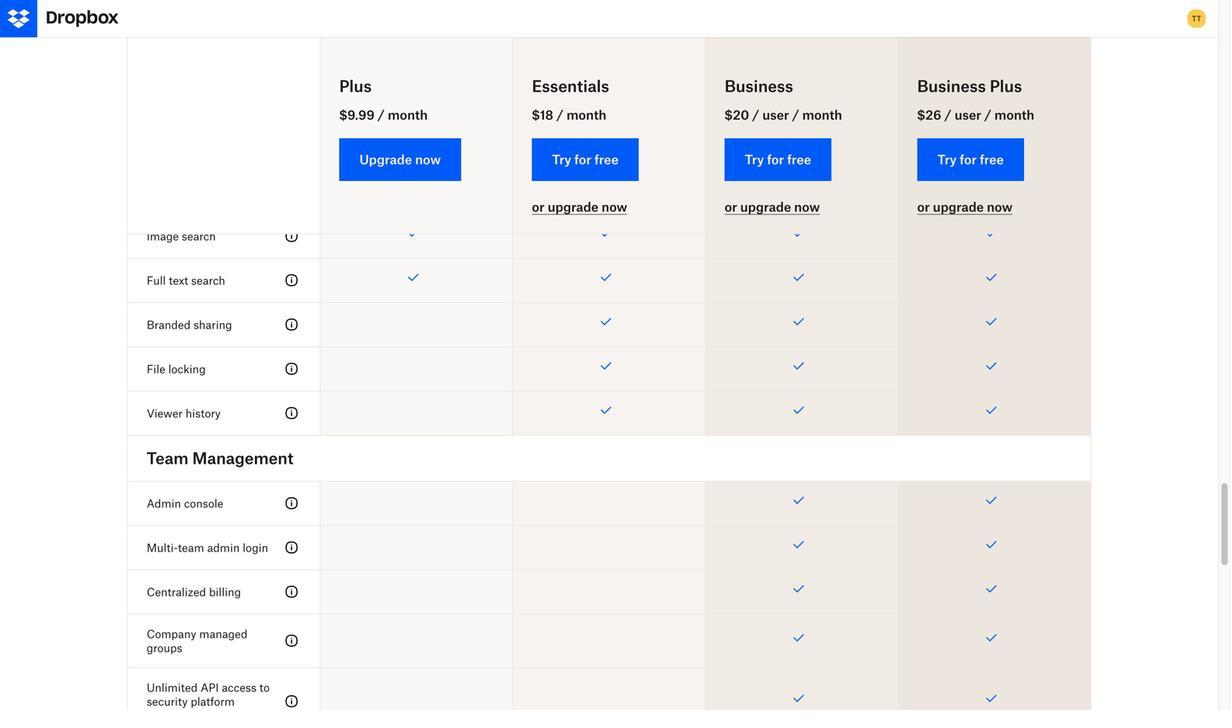 Task type: locate. For each thing, give the bounding box(es) containing it.
1 horizontal spatial advanced
[[733, 76, 784, 89]]

centralized billing
[[147, 585, 241, 599]]

1 horizontal spatial upgrade
[[740, 199, 791, 215]]

0 horizontal spatial advanced
[[540, 76, 591, 89]]

or upgrade now
[[532, 199, 627, 215], [725, 199, 820, 215], [917, 199, 1013, 215]]

1 horizontal spatial free
[[787, 152, 811, 167]]

standard image for company managed groups
[[283, 632, 301, 650]]

/ for $26
[[945, 107, 952, 122]]

included element
[[321, 63, 513, 116]]

business up $26
[[917, 77, 986, 96]]

plus
[[339, 77, 372, 96], [990, 77, 1022, 96]]

editing,
[[594, 76, 633, 89], [787, 76, 825, 89], [979, 76, 1018, 89]]

advanced
[[540, 76, 591, 89], [733, 76, 784, 89], [925, 76, 977, 89]]

try for 1st try for free link from the right
[[938, 152, 957, 167]]

1 horizontal spatial editing
[[751, 90, 787, 103]]

2 horizontal spatial try for free
[[938, 152, 1004, 167]]

2 horizontal spatial editing,
[[979, 76, 1018, 89]]

billing
[[209, 585, 241, 599]]

or upgrade now link for 1st try for free link from the right
[[917, 199, 1013, 215]]

6 standard image from the top
[[283, 538, 301, 557]]

search
[[182, 230, 216, 243], [191, 274, 225, 287]]

1 upgrade from the left
[[548, 199, 599, 215]]

3 try for free from the left
[[938, 152, 1004, 167]]

4 standard image from the top
[[283, 404, 301, 423]]

plus up $9.99
[[339, 77, 372, 96]]

1 or from the left
[[532, 199, 545, 215]]

3 free from the left
[[980, 152, 1004, 167]]

try for free for first try for free link from left
[[552, 152, 619, 167]]

4 / from the left
[[792, 107, 799, 122]]

3 try for free link from the left
[[917, 138, 1024, 181]]

3 / from the left
[[752, 107, 759, 122]]

security
[[147, 695, 188, 708]]

0 horizontal spatial free
[[595, 152, 619, 167]]

standard image for admin console
[[283, 494, 301, 513]]

upgrade now link
[[339, 138, 461, 181]]

advanced editing, includes editing existing text up $20 / user / month
[[733, 76, 871, 103]]

2 horizontal spatial existing
[[983, 90, 1023, 103]]

upgrade
[[360, 152, 412, 167]]

management
[[192, 449, 294, 468]]

not included image
[[321, 303, 513, 347], [321, 347, 513, 391], [321, 392, 513, 435], [321, 482, 513, 525], [513, 482, 705, 525], [321, 526, 513, 570], [513, 526, 705, 570], [321, 570, 513, 614], [513, 570, 705, 614], [321, 615, 513, 667], [513, 615, 705, 667], [321, 668, 513, 710], [513, 668, 705, 710]]

business for business
[[725, 77, 793, 96]]

1 horizontal spatial business
[[917, 77, 986, 96]]

1 try for free link from the left
[[532, 138, 639, 181]]

2 horizontal spatial includes
[[1021, 76, 1064, 89]]

0 horizontal spatial or upgrade now link
[[532, 199, 627, 215]]

2 advanced editing, includes editing existing text from the left
[[733, 76, 871, 103]]

2 horizontal spatial editing
[[944, 90, 980, 103]]

2 horizontal spatial for
[[960, 152, 977, 167]]

3 upgrade from the left
[[933, 199, 984, 215]]

2 / from the left
[[556, 107, 564, 122]]

1 horizontal spatial user
[[955, 107, 981, 122]]

1 or upgrade now link from the left
[[532, 199, 627, 215]]

4 month from the left
[[995, 107, 1035, 122]]

0 horizontal spatial existing
[[597, 90, 638, 103]]

try for free down $18 / month
[[552, 152, 619, 167]]

includes
[[636, 76, 679, 89], [828, 76, 871, 89], [1021, 76, 1064, 89]]

1 advanced editing, includes editing existing text from the left
[[540, 76, 679, 103]]

1 advanced from the left
[[540, 76, 591, 89]]

try down $26
[[938, 152, 957, 167]]

9 standard image from the top
[[283, 692, 301, 710]]

2 editing, from the left
[[787, 76, 825, 89]]

3 or upgrade now from the left
[[917, 199, 1013, 215]]

0 horizontal spatial try for free
[[552, 152, 619, 167]]

1 business from the left
[[725, 77, 793, 96]]

advanced up $20
[[733, 76, 784, 89]]

editing up $20 / user / month
[[751, 90, 787, 103]]

1 horizontal spatial editing,
[[787, 76, 825, 89]]

$26 / user / month
[[917, 107, 1035, 122]]

or
[[532, 199, 545, 215], [725, 199, 737, 215], [917, 199, 930, 215]]

admin
[[207, 541, 240, 554]]

try down $18 / month
[[552, 152, 571, 167]]

login
[[243, 541, 268, 554]]

/ for $18
[[556, 107, 564, 122]]

search right image
[[182, 230, 216, 243]]

1 horizontal spatial try for free link
[[725, 138, 832, 181]]

/
[[378, 107, 385, 122], [556, 107, 564, 122], [752, 107, 759, 122], [792, 107, 799, 122], [945, 107, 952, 122], [984, 107, 992, 122]]

editing, up $26 / user / month
[[979, 76, 1018, 89]]

2 or upgrade now from the left
[[725, 199, 820, 215]]

api
[[201, 681, 219, 694]]

try down $20
[[745, 152, 764, 167]]

editing, up $18 / month
[[594, 76, 633, 89]]

month
[[388, 107, 428, 122], [567, 107, 607, 122], [802, 107, 842, 122], [995, 107, 1035, 122]]

$20 / user / month
[[725, 107, 842, 122]]

1 horizontal spatial try
[[745, 152, 764, 167]]

1 or upgrade now from the left
[[532, 199, 627, 215]]

editing, up $20 / user / month
[[787, 76, 825, 89]]

2 horizontal spatial or upgrade now
[[917, 199, 1013, 215]]

search up sharing
[[191, 274, 225, 287]]

existing up $20 / user / month
[[790, 90, 830, 103]]

for down $20 / user / month
[[767, 152, 784, 167]]

5 / from the left
[[945, 107, 952, 122]]

1 horizontal spatial or
[[725, 199, 737, 215]]

3 month from the left
[[802, 107, 842, 122]]

try for free
[[552, 152, 619, 167], [745, 152, 811, 167], [938, 152, 1004, 167]]

3 editing, from the left
[[979, 76, 1018, 89]]

0 horizontal spatial editing,
[[594, 76, 633, 89]]

standard image
[[283, 271, 301, 290], [283, 315, 301, 334], [283, 360, 301, 378], [283, 404, 301, 423], [283, 494, 301, 513], [283, 538, 301, 557], [283, 583, 301, 601], [283, 632, 301, 650], [283, 692, 301, 710]]

1 standard image from the top
[[283, 271, 301, 290]]

free down $20 / user / month
[[787, 152, 811, 167]]

editing up $18 / month
[[558, 90, 594, 103]]

0 horizontal spatial plus
[[339, 77, 372, 96]]

existing
[[597, 90, 638, 103], [790, 90, 830, 103], [983, 90, 1023, 103]]

try
[[552, 152, 571, 167], [745, 152, 764, 167], [938, 152, 957, 167]]

2 editing from the left
[[751, 90, 787, 103]]

try for free link down $20 / user / month
[[725, 138, 832, 181]]

2 horizontal spatial advanced editing, includes editing existing text
[[925, 76, 1064, 103]]

2 horizontal spatial or
[[917, 199, 930, 215]]

advanced up $26
[[925, 76, 977, 89]]

free down $18 / month
[[595, 152, 619, 167]]

7 standard image from the top
[[283, 583, 301, 601]]

2 horizontal spatial try
[[938, 152, 957, 167]]

to
[[260, 681, 270, 694]]

1 user from the left
[[762, 107, 789, 122]]

1 includes from the left
[[636, 76, 679, 89]]

existing up $18 / month
[[597, 90, 638, 103]]

2 horizontal spatial upgrade
[[933, 199, 984, 215]]

6 / from the left
[[984, 107, 992, 122]]

free
[[595, 152, 619, 167], [787, 152, 811, 167], [980, 152, 1004, 167]]

0 horizontal spatial or upgrade now
[[532, 199, 627, 215]]

user right $20
[[762, 107, 789, 122]]

or upgrade now link
[[532, 199, 627, 215], [725, 199, 820, 215], [917, 199, 1013, 215]]

$18
[[532, 107, 553, 122]]

for down $26 / user / month
[[960, 152, 977, 167]]

3 or from the left
[[917, 199, 930, 215]]

standard image for viewer history
[[283, 404, 301, 423]]

1 horizontal spatial plus
[[990, 77, 1022, 96]]

8 standard image from the top
[[283, 632, 301, 650]]

1 horizontal spatial existing
[[790, 90, 830, 103]]

try for free down $20 / user / month
[[745, 152, 811, 167]]

1 editing, from the left
[[594, 76, 633, 89]]

0 horizontal spatial editing
[[558, 90, 594, 103]]

1 editing from the left
[[558, 90, 594, 103]]

3 or upgrade now link from the left
[[917, 199, 1013, 215]]

sharing
[[194, 318, 232, 331]]

1 try from the left
[[552, 152, 571, 167]]

0 horizontal spatial upgrade
[[548, 199, 599, 215]]

2 free from the left
[[787, 152, 811, 167]]

editing
[[558, 90, 594, 103], [751, 90, 787, 103], [944, 90, 980, 103]]

1 horizontal spatial or upgrade now
[[725, 199, 820, 215]]

try for free link
[[532, 138, 639, 181], [725, 138, 832, 181], [917, 138, 1024, 181]]

0 horizontal spatial try
[[552, 152, 571, 167]]

0 horizontal spatial for
[[574, 152, 592, 167]]

2 try from the left
[[745, 152, 764, 167]]

5 standard image from the top
[[283, 494, 301, 513]]

multi-
[[147, 541, 178, 554]]

admin
[[147, 497, 181, 510]]

0 horizontal spatial includes
[[636, 76, 679, 89]]

centralized
[[147, 585, 206, 599]]

groups
[[147, 641, 182, 655]]

0 horizontal spatial or
[[532, 199, 545, 215]]

2 upgrade from the left
[[740, 199, 791, 215]]

2 try for free from the left
[[745, 152, 811, 167]]

1 horizontal spatial advanced editing, includes editing existing text
[[733, 76, 871, 103]]

for
[[574, 152, 592, 167], [767, 152, 784, 167], [960, 152, 977, 167]]

try for free link down $26 / user / month
[[917, 138, 1024, 181]]

business for business plus
[[917, 77, 986, 96]]

free down $26 / user / month
[[980, 152, 1004, 167]]

user for $26
[[955, 107, 981, 122]]

editing up $26 / user / month
[[944, 90, 980, 103]]

0 horizontal spatial user
[[762, 107, 789, 122]]

business up $20
[[725, 77, 793, 96]]

advanced editing, includes editing existing text
[[540, 76, 679, 103], [733, 76, 871, 103], [925, 76, 1064, 103]]

plus up $26 / user / month
[[990, 77, 1022, 96]]

3 try from the left
[[938, 152, 957, 167]]

0 horizontal spatial try for free link
[[532, 138, 639, 181]]

full
[[147, 274, 166, 287]]

advanced editing, includes editing existing text up $26 / user / month
[[925, 76, 1064, 103]]

or for or upgrade now "link" for 2nd try for free link
[[725, 199, 737, 215]]

3 standard image from the top
[[283, 360, 301, 378]]

image search
[[147, 230, 216, 243]]

0 horizontal spatial business
[[725, 77, 793, 96]]

2 includes from the left
[[828, 76, 871, 89]]

for down $18 / month
[[574, 152, 592, 167]]

managed
[[199, 627, 248, 641]]

2 business from the left
[[917, 77, 986, 96]]

2 user from the left
[[955, 107, 981, 122]]

1 free from the left
[[595, 152, 619, 167]]

1 existing from the left
[[597, 90, 638, 103]]

upgrade
[[548, 199, 599, 215], [740, 199, 791, 215], [933, 199, 984, 215]]

user
[[762, 107, 789, 122], [955, 107, 981, 122]]

existing up $26 / user / month
[[983, 90, 1023, 103]]

text
[[641, 90, 660, 103], [833, 90, 853, 103], [1026, 90, 1046, 103], [169, 274, 188, 287]]

advanced up $18 / month
[[540, 76, 591, 89]]

user down business plus
[[955, 107, 981, 122]]

1 horizontal spatial or upgrade now link
[[725, 199, 820, 215]]

file
[[147, 362, 165, 376]]

2 or upgrade now link from the left
[[725, 199, 820, 215]]

2 horizontal spatial free
[[980, 152, 1004, 167]]

advanced editing, includes editing existing text up $18 / month
[[540, 76, 679, 103]]

admin console
[[147, 497, 223, 510]]

1 horizontal spatial for
[[767, 152, 784, 167]]

$20
[[725, 107, 749, 122]]

1 horizontal spatial try for free
[[745, 152, 811, 167]]

unlimited
[[147, 681, 198, 694]]

try for free link down $18 / month
[[532, 138, 639, 181]]

or upgrade now for 1st try for free link from the right
[[917, 199, 1013, 215]]

console
[[184, 497, 223, 510]]

multi-team admin login
[[147, 541, 268, 554]]

1 month from the left
[[388, 107, 428, 122]]

2 horizontal spatial advanced
[[925, 76, 977, 89]]

upgrade for or upgrade now "link" corresponding to 1st try for free link from the right
[[933, 199, 984, 215]]

2 standard image from the top
[[283, 315, 301, 334]]

2 horizontal spatial try for free link
[[917, 138, 1024, 181]]

2 horizontal spatial or upgrade now link
[[917, 199, 1013, 215]]

1 / from the left
[[378, 107, 385, 122]]

business
[[725, 77, 793, 96], [917, 77, 986, 96]]

now
[[415, 152, 441, 167], [602, 199, 627, 215], [794, 199, 820, 215], [987, 199, 1013, 215]]

$18 / month
[[532, 107, 607, 122]]

$9.99 / month
[[339, 107, 428, 122]]

1 try for free from the left
[[552, 152, 619, 167]]

0 horizontal spatial advanced editing, includes editing existing text
[[540, 76, 679, 103]]

try for free down $26 / user / month
[[938, 152, 1004, 167]]

2 or from the left
[[725, 199, 737, 215]]

1 horizontal spatial includes
[[828, 76, 871, 89]]



Task type: describe. For each thing, give the bounding box(es) containing it.
essentials
[[532, 77, 609, 96]]

3 advanced editing, includes editing existing text from the left
[[925, 76, 1064, 103]]

3 advanced from the left
[[925, 76, 977, 89]]

free for 1st try for free link from the right
[[980, 152, 1004, 167]]

branded
[[147, 318, 191, 331]]

tt button
[[1184, 6, 1209, 31]]

2 existing from the left
[[790, 90, 830, 103]]

1 vertical spatial search
[[191, 274, 225, 287]]

team management
[[147, 449, 294, 468]]

upgrade now
[[360, 152, 441, 167]]

2 for from the left
[[767, 152, 784, 167]]

or for or upgrade now "link" corresponding to 1st try for free link from the right
[[917, 199, 930, 215]]

unlimited api access to security platform partners
[[147, 681, 270, 710]]

try for 2nd try for free link
[[745, 152, 764, 167]]

2 month from the left
[[567, 107, 607, 122]]

standard image for unlimited api access to security platform partners
[[283, 692, 301, 710]]

standard image
[[283, 227, 301, 245]]

standard image for file locking
[[283, 360, 301, 378]]

3 for from the left
[[960, 152, 977, 167]]

company managed groups
[[147, 627, 248, 655]]

viewer history
[[147, 407, 221, 420]]

or upgrade now for 2nd try for free link
[[725, 199, 820, 215]]

standard image for multi-team admin login
[[283, 538, 301, 557]]

business plus
[[917, 77, 1022, 96]]

try for free for 1st try for free link from the right
[[938, 152, 1004, 167]]

free for 2nd try for free link
[[787, 152, 811, 167]]

$26
[[917, 107, 942, 122]]

$9.99
[[339, 107, 375, 122]]

or upgrade now link for first try for free link from left
[[532, 199, 627, 215]]

3 editing from the left
[[944, 90, 980, 103]]

0 vertical spatial search
[[182, 230, 216, 243]]

company
[[147, 627, 196, 641]]

locking
[[168, 362, 206, 376]]

/ for $20
[[752, 107, 759, 122]]

3 includes from the left
[[1021, 76, 1064, 89]]

1 plus from the left
[[339, 77, 372, 96]]

image
[[147, 230, 179, 243]]

tt
[[1192, 14, 1201, 23]]

upgrade for or upgrade now "link" for 2nd try for free link
[[740, 199, 791, 215]]

history
[[186, 407, 221, 420]]

free for first try for free link from left
[[595, 152, 619, 167]]

upgrade for or upgrade now "link" for first try for free link from left
[[548, 199, 599, 215]]

user for $20
[[762, 107, 789, 122]]

1 for from the left
[[574, 152, 592, 167]]

standard image for branded sharing
[[283, 315, 301, 334]]

partners
[[147, 709, 190, 710]]

2 try for free link from the left
[[725, 138, 832, 181]]

standard image for full text search
[[283, 271, 301, 290]]

viewer
[[147, 407, 183, 420]]

branded sharing
[[147, 318, 232, 331]]

/ for $9.99
[[378, 107, 385, 122]]

team
[[178, 541, 204, 554]]

platform
[[191, 695, 235, 708]]

file locking
[[147, 362, 206, 376]]

3 existing from the left
[[983, 90, 1023, 103]]

try for free for 2nd try for free link
[[745, 152, 811, 167]]

or upgrade now link for 2nd try for free link
[[725, 199, 820, 215]]

access
[[222, 681, 257, 694]]

full text search
[[147, 274, 225, 287]]

2 advanced from the left
[[733, 76, 784, 89]]

2 plus from the left
[[990, 77, 1022, 96]]

or upgrade now for first try for free link from left
[[532, 199, 627, 215]]

standard image for centralized billing
[[283, 583, 301, 601]]

team
[[147, 449, 189, 468]]

try for first try for free link from left
[[552, 152, 571, 167]]

or for or upgrade now "link" for first try for free link from left
[[532, 199, 545, 215]]



Task type: vqa. For each thing, say whether or not it's contained in the screenshot.
'Set'
no



